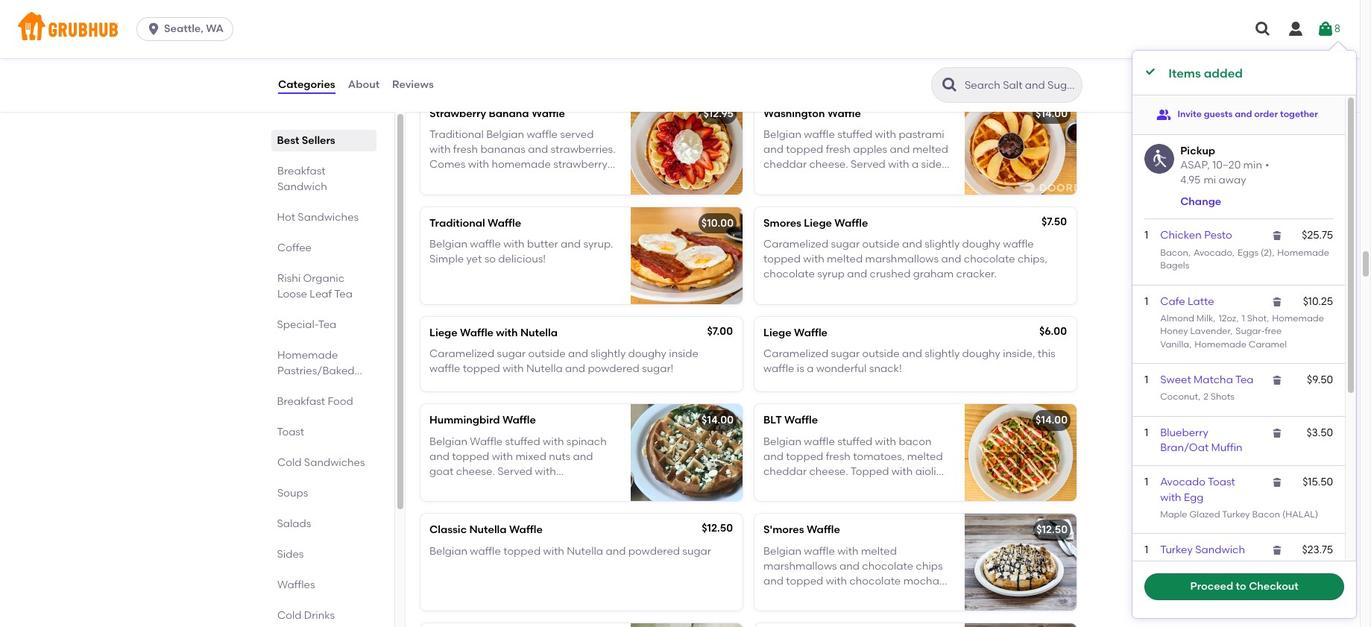 Task type: describe. For each thing, give the bounding box(es) containing it.
with inside belgian waffle with butter and syrup. simple yet so delicious!
[[504, 238, 525, 250]]

caramelized for topped
[[430, 347, 495, 360]]

(2)
[[1261, 247, 1272, 258]]

hot
[[277, 211, 296, 224]]

stuffed for apples
[[838, 128, 873, 141]]

homemade inside 'belgian waffle stuffed with spinach and topped with mixed nuts and goat cheese. served with homemade date jam!'
[[430, 481, 489, 493]]

sugar-free vanilla
[[1161, 326, 1282, 349]]

hot sandwiches
[[277, 211, 359, 224]]

waffle down classic nutella waffle
[[470, 545, 501, 558]]

waffle down jam!
[[509, 524, 543, 537]]

and inside caramelized sugar outside and slightly doughy inside, this waffle is a wonderful snack!
[[902, 347, 922, 360]]

waffle for blt waffle
[[785, 414, 818, 427]]

wonderful
[[816, 363, 867, 375]]

with inside caramelized sugar outside and slightly doughy waffle topped with melted marshmallows and chocolate chips, chocolate syrup and crushed graham cracker.
[[803, 253, 825, 266]]

coconut 2 shots
[[1161, 392, 1235, 402]]

$15.50
[[1303, 476, 1334, 489]]

aioli
[[916, 466, 936, 478]]

1 for sweet matcha tea
[[1145, 374, 1149, 386]]

waffle inside caramelized sugar outside and slightly doughy waffle topped with melted marshmallows and chocolate chips, chocolate syrup and crushed graham cracker.
[[1003, 238, 1034, 250]]

turkey sandwich link
[[1161, 544, 1245, 557]]

sugar for nutella
[[497, 347, 526, 360]]

avocado inside "avocado toast with egg"
[[1161, 476, 1206, 489]]

1 vertical spatial waffles
[[277, 579, 315, 591]]

1 for turkey sandwich
[[1145, 544, 1149, 557]]

0 horizontal spatial turkey
[[1161, 544, 1193, 557]]

belgian for belgian waffle stuffed with spinach and topped with mixed nuts and goat cheese. served with homemade date jam!
[[430, 435, 468, 448]]

topped inside caramelized sugar outside and slightly doughy waffle topped with melted marshmallows and chocolate chips, chocolate syrup and crushed graham cracker.
[[764, 253, 801, 266]]

sweet matcha tea link
[[1161, 374, 1254, 386]]

seattle,
[[164, 22, 203, 35]]

classic nutella waffle
[[430, 524, 543, 537]]

slightly for snack!
[[925, 347, 960, 360]]

waffle inside caramelized sugar outside and slightly doughy inside waffle topped with nutella and powdered sugar!
[[430, 363, 460, 375]]

bacon avocado eggs (2)
[[1161, 247, 1272, 258]]

main navigation navigation
[[0, 0, 1360, 58]]

best sellers
[[277, 134, 336, 147]]

s'mores waffle
[[764, 524, 840, 537]]

people icon image
[[1157, 107, 1172, 122]]

traditional belgian waffle served with fresh bananas and strawberries. comes with homemade strawberry syrup and whip cream
[[430, 128, 616, 186]]

maple glazed turkey bacon (halal)
[[1161, 509, 1319, 520]]

topped down classic nutella waffle
[[504, 545, 541, 558]]

guests
[[1204, 109, 1233, 119]]

reviews
[[392, 78, 434, 91]]

0 horizontal spatial toast
[[277, 426, 305, 439]]

proceed
[[1191, 580, 1234, 593]]

own
[[795, 174, 817, 186]]

belgian for belgian waffle with melted marshmallows and chocolate chips and topped with chocolate mocha syrup and graham crackers
[[764, 545, 802, 558]]

waffle for washington waffle
[[828, 107, 861, 120]]

cold for cold drinks
[[277, 609, 302, 622]]

homemade for homemade honey lavender
[[1272, 313, 1324, 324]]

homemade caramel
[[1195, 339, 1287, 349]]

nutella inside caramelized sugar outside and slightly doughy inside waffle topped with nutella and powdered sugar!
[[526, 363, 563, 375]]

0 vertical spatial avocado
[[1194, 247, 1233, 258]]

strawberry banana waffle image
[[631, 97, 743, 194]]

honey
[[1161, 326, 1188, 336]]

belgian for belgian waffle with butter and syrup. simple yet so delicious!
[[430, 238, 468, 250]]

avocado toast with egg link
[[1161, 476, 1236, 504]]

our
[[776, 174, 793, 186]]

bagels
[[1161, 260, 1190, 271]]

banana
[[489, 107, 529, 120]]

eggs
[[1238, 247, 1259, 258]]

sandwiches for cold sandwiches
[[304, 456, 365, 469]]

cafe latte
[[1161, 295, 1215, 308]]

svg image for 8
[[1317, 20, 1335, 38]]

breakfast inside breakfast sandwich
[[277, 165, 326, 177]]

washington
[[764, 107, 825, 120]]

melted inside caramelized sugar outside and slightly doughy waffle topped with melted marshmallows and chocolate chips, chocolate syrup and crushed graham cracker.
[[827, 253, 863, 266]]

4.95
[[1181, 174, 1201, 187]]

traditional for traditional belgian waffle served with fresh bananas and strawberries. comes with homemade strawberry syrup and whip cream
[[430, 128, 484, 141]]

search icon image
[[941, 76, 959, 94]]

cheddar inside belgian waffle stuffed with bacon and topped fresh tomatoes, melted cheddar cheese. topped with aioli and homemade pesto sauce.
[[764, 466, 807, 478]]

proceed to checkout button
[[1145, 573, 1345, 600]]

waffle inside 'belgian waffle stuffed with pastrami and topped fresh apples and melted cheddar cheese.  served with a side of our own apple butter.'
[[804, 128, 835, 141]]

topped inside belgian waffle stuffed with bacon and topped fresh tomatoes, melted cheddar cheese. topped with aioli and homemade pesto sauce.
[[786, 450, 824, 463]]

waffle inside belgian waffle with melted marshmallows and chocolate chips and topped with chocolate mocha syrup and graham crackers
[[804, 545, 835, 558]]

a inside 'belgian waffle stuffed with pastrami and topped fresh apples and melted cheddar cheese.  served with a side of our own apple butter.'
[[912, 158, 919, 171]]

sugar-
[[1236, 326, 1265, 336]]

sandwich for breakfast sandwich
[[277, 180, 327, 193]]

sandwich for turkey sandwich
[[1196, 544, 1245, 557]]

topped inside 'belgian waffle stuffed with pastrami and topped fresh apples and melted cheddar cheese.  served with a side of our own apple butter.'
[[786, 143, 824, 156]]

washington waffle image
[[965, 97, 1077, 194]]

belgian waffle topped with nutella and powdered sugar
[[430, 545, 711, 558]]

powdered inside caramelized sugar outside and slightly doughy inside waffle topped with nutella and powdered sugar!
[[588, 363, 640, 375]]

melted inside 'belgian waffle stuffed with pastrami and topped fresh apples and melted cheddar cheese.  served with a side of our own apple butter.'
[[913, 143, 949, 156]]

waffle for s'mores waffle
[[807, 524, 840, 537]]

s'mores waffle image
[[965, 514, 1077, 611]]

wa
[[206, 22, 224, 35]]

homemade bagels
[[1161, 247, 1330, 271]]

special-
[[277, 318, 319, 331]]

glazed
[[1190, 509, 1221, 520]]

strawberry banana waffle
[[430, 107, 565, 120]]

(halal)
[[1283, 509, 1319, 520]]

$3.50
[[1307, 426, 1334, 439]]

sugar for a
[[831, 347, 860, 360]]

waffle inside belgian waffle stuffed with bacon and topped fresh tomatoes, melted cheddar cheese. topped with aioli and homemade pesto sauce.
[[804, 435, 835, 448]]

pickup
[[1181, 144, 1216, 157]]

homemade for homemade pastries/baked goods breakfast food
[[277, 349, 338, 362]]

served for mixed
[[498, 466, 532, 478]]

cold sandwiches
[[277, 456, 365, 469]]

homemade for homemade caramel
[[1195, 339, 1247, 349]]

syrup for strawberry banana waffle
[[430, 174, 457, 186]]

free
[[1265, 326, 1282, 336]]

outside for with
[[528, 347, 566, 360]]

almond milk 12oz 1 shot
[[1161, 313, 1267, 324]]

waffle inside the traditional belgian waffle served with fresh bananas and strawberries. comes with homemade strawberry syrup and whip cream
[[527, 128, 558, 141]]

svg image for seattle, wa
[[146, 22, 161, 37]]

waffle inside caramelized sugar outside and slightly doughy inside, this waffle is a wonderful snack!
[[764, 363, 795, 375]]

invite guests and order together
[[1178, 109, 1318, 119]]

1 left shot
[[1242, 313, 1245, 324]]

doughy for sugar!
[[628, 347, 667, 360]]

homemade inside belgian waffle stuffed with bacon and topped fresh tomatoes, melted cheddar cheese. topped with aioli and homemade pesto sauce.
[[786, 481, 845, 493]]

outside for waffle
[[862, 238, 900, 250]]

0 vertical spatial bacon
[[1161, 247, 1189, 258]]

chicken
[[1161, 229, 1202, 242]]

waffle down the butter.
[[835, 217, 868, 229]]

chicken pesto link
[[1161, 229, 1233, 242]]

order
[[1255, 109, 1278, 119]]

simple
[[430, 253, 464, 266]]

about button
[[347, 58, 380, 112]]

waffle for liege waffle
[[794, 326, 828, 339]]

cracker.
[[957, 268, 997, 281]]

sandwiches for hot sandwiches
[[298, 211, 359, 224]]

$7.00
[[707, 325, 733, 338]]

$12.95
[[704, 107, 734, 120]]

coconut
[[1161, 392, 1199, 402]]

topped
[[851, 466, 889, 478]]

syrup.
[[583, 238, 613, 250]]

svg image inside items added tooltip
[[1272, 477, 1284, 489]]

jam!
[[518, 481, 540, 493]]

snack!
[[869, 363, 902, 375]]

marshmallows inside caramelized sugar outside and slightly doughy waffle topped with melted marshmallows and chocolate chips, chocolate syrup and crushed graham cracker.
[[865, 253, 939, 266]]

liege for caramelized sugar outside and slightly doughy inside, this waffle is a wonderful snack!
[[764, 326, 792, 339]]

$6.00
[[1040, 325, 1067, 338]]

salads
[[277, 518, 312, 530]]

cold for cold sandwiches
[[277, 456, 302, 469]]

1 horizontal spatial $12.50
[[1037, 524, 1068, 537]]

blueberry
[[1161, 426, 1209, 439]]

classic
[[430, 524, 467, 537]]

soups
[[277, 487, 308, 500]]

waffle up served
[[532, 107, 565, 120]]

$10.25
[[1303, 295, 1334, 308]]

graham inside caramelized sugar outside and slightly doughy waffle topped with melted marshmallows and chocolate chips, chocolate syrup and crushed graham cracker.
[[913, 268, 954, 281]]

•
[[1266, 159, 1270, 172]]

2 horizontal spatial liege
[[804, 217, 832, 229]]

chips
[[916, 560, 943, 573]]

organic
[[303, 272, 345, 285]]

$23.75
[[1302, 544, 1334, 557]]

slightly for powdered
[[591, 347, 626, 360]]

belgian waffle with melted marshmallows and chocolate chips and topped with chocolate mocha syrup and graham crackers
[[764, 545, 943, 603]]

rishi organic loose leaf tea
[[277, 272, 353, 301]]



Task type: vqa. For each thing, say whether or not it's contained in the screenshot.
Coconut 2 Shots in the right bottom of the page
yes



Task type: locate. For each thing, give the bounding box(es) containing it.
topped inside belgian waffle with melted marshmallows and chocolate chips and topped with chocolate mocha syrup and graham crackers
[[786, 575, 824, 588]]

1 horizontal spatial homemade
[[492, 158, 551, 171]]

topped down 'blt waffle'
[[786, 450, 824, 463]]

cheese. up apple
[[810, 158, 848, 171]]

cheese. for with
[[456, 466, 495, 478]]

liege down simple
[[430, 326, 458, 339]]

waffle right blt
[[785, 414, 818, 427]]

belgian down s'mores
[[764, 545, 802, 558]]

fresh up topped at the right bottom of the page
[[826, 450, 851, 463]]

doughy up cracker.
[[962, 238, 1001, 250]]

waffle right s'mores
[[807, 524, 840, 537]]

sugar inside caramelized sugar outside and slightly doughy waffle topped with melted marshmallows and chocolate chips, chocolate syrup and crushed graham cracker.
[[831, 238, 860, 250]]

stuffed up tomatoes,
[[838, 435, 873, 448]]

syrup down smores liege waffle
[[818, 268, 845, 281]]

1 vertical spatial tea
[[319, 318, 337, 331]]

date
[[491, 481, 515, 493]]

bananas
[[481, 143, 526, 156]]

1 vertical spatial avocado
[[1161, 476, 1206, 489]]

$14.00 for belgian waffle stuffed with spinach and topped with mixed nuts and goat cheese. served with homemade date jam!
[[702, 414, 734, 427]]

sugar inside caramelized sugar outside and slightly doughy inside waffle topped with nutella and powdered sugar!
[[497, 347, 526, 360]]

waffle left is
[[764, 363, 795, 375]]

invite
[[1178, 109, 1202, 119]]

outside inside caramelized sugar outside and slightly doughy waffle topped with melted marshmallows and chocolate chips, chocolate syrup and crushed graham cracker.
[[862, 238, 900, 250]]

$10.00
[[702, 217, 734, 229]]

waffles up strawberry
[[418, 62, 477, 81]]

mixed
[[516, 450, 547, 463]]

toast down muffin
[[1208, 476, 1236, 489]]

stuffed inside 'belgian waffle stuffed with spinach and topped with mixed nuts and goat cheese. served with homemade date jam!'
[[505, 435, 540, 448]]

1 horizontal spatial svg image
[[1272, 477, 1284, 489]]

0 vertical spatial sandwiches
[[298, 211, 359, 224]]

belgian inside the traditional belgian waffle served with fresh bananas and strawberries. comes with homemade strawberry syrup and whip cream
[[486, 128, 524, 141]]

waffle up so
[[470, 238, 501, 250]]

traditional
[[430, 128, 484, 141], [430, 217, 485, 229]]

sugar for marshmallows
[[831, 238, 860, 250]]

and inside button
[[1235, 109, 1252, 119]]

melted up crackers
[[861, 545, 897, 558]]

cheese. inside belgian waffle stuffed with bacon and topped fresh tomatoes, melted cheddar cheese. topped with aioli and homemade pesto sauce.
[[810, 466, 848, 478]]

1 vertical spatial bacon
[[1253, 509, 1281, 520]]

belgian for belgian waffle topped with nutella and powdered sugar
[[430, 545, 468, 558]]

0 horizontal spatial served
[[498, 466, 532, 478]]

min
[[1244, 159, 1263, 172]]

waffle up chips,
[[1003, 238, 1034, 250]]

melted inside belgian waffle stuffed with bacon and topped fresh tomatoes, melted cheddar cheese. topped with aioli and homemade pesto sauce.
[[907, 450, 943, 463]]

melted up the side
[[913, 143, 949, 156]]

blueberry bran/oat muffin link
[[1161, 426, 1243, 454]]

caramelized for waffle
[[764, 347, 829, 360]]

$7.50
[[1042, 215, 1067, 228]]

belgian inside belgian waffle with melted marshmallows and chocolate chips and topped with chocolate mocha syrup and graham crackers
[[764, 545, 802, 558]]

is
[[797, 363, 805, 375]]

melted inside belgian waffle with melted marshmallows and chocolate chips and topped with chocolate mocha syrup and graham crackers
[[861, 545, 897, 558]]

1 vertical spatial cold
[[277, 609, 302, 622]]

cheddar inside 'belgian waffle stuffed with pastrami and topped fresh apples and melted cheddar cheese.  served with a side of our own apple butter.'
[[764, 158, 807, 171]]

fresh up comes
[[453, 143, 478, 156]]

belgian for belgian waffle stuffed with pastrami and topped fresh apples and melted cheddar cheese.  served with a side of our own apple butter.
[[764, 128, 802, 141]]

caramelized for with
[[764, 238, 829, 250]]

butter
[[527, 238, 558, 250]]

melted up aioli
[[907, 450, 943, 463]]

caramelized down smores
[[764, 238, 829, 250]]

items added tooltip
[[1133, 42, 1357, 627]]

to
[[1236, 580, 1247, 593]]

stuffed inside 'belgian waffle stuffed with pastrami and topped fresh apples and melted cheddar cheese.  served with a side of our own apple butter.'
[[838, 128, 873, 141]]

1 for avocado toast with egg
[[1145, 476, 1149, 489]]

0 vertical spatial breakfast
[[277, 165, 326, 177]]

chips,
[[1018, 253, 1048, 266]]

doughy inside caramelized sugar outside and slightly doughy inside waffle topped with nutella and powdered sugar!
[[628, 347, 667, 360]]

s'mores
[[764, 524, 804, 537]]

waffle up is
[[794, 326, 828, 339]]

fresh inside the traditional belgian waffle served with fresh bananas and strawberries. comes with homemade strawberry syrup and whip cream
[[453, 143, 478, 156]]

1 left avocado toast with egg link
[[1145, 476, 1149, 489]]

sandwiches
[[298, 211, 359, 224], [304, 456, 365, 469]]

slightly inside caramelized sugar outside and slightly doughy inside waffle topped with nutella and powdered sugar!
[[591, 347, 626, 360]]

1 horizontal spatial sandwich
[[1196, 544, 1245, 557]]

0 vertical spatial traditional
[[430, 128, 484, 141]]

marshmallows up crushed
[[865, 253, 939, 266]]

seattle, wa
[[164, 22, 224, 35]]

2 horizontal spatial syrup
[[818, 268, 845, 281]]

1 vertical spatial traditional
[[430, 217, 485, 229]]

homemade up pastries/baked
[[277, 349, 338, 362]]

1 horizontal spatial bacon
[[1253, 509, 1281, 520]]

1 vertical spatial cheddar
[[764, 466, 807, 478]]

sandwich up hot
[[277, 180, 327, 193]]

syrup inside the traditional belgian waffle served with fresh bananas and strawberries. comes with homemade strawberry syrup and whip cream
[[430, 174, 457, 186]]

traditional up simple
[[430, 217, 485, 229]]

cheese. for fresh
[[810, 158, 848, 171]]

outside inside caramelized sugar outside and slightly doughy inside, this waffle is a wonderful snack!
[[862, 347, 900, 360]]

delicious!
[[498, 253, 546, 266]]

belgian up simple
[[430, 238, 468, 250]]

svg image
[[1317, 20, 1335, 38], [146, 22, 161, 37], [1272, 477, 1284, 489]]

fresh for with
[[826, 143, 851, 156]]

caramelized down liege waffle with nutella
[[430, 347, 495, 360]]

caramelized up is
[[764, 347, 829, 360]]

traditional for traditional waffle
[[430, 217, 485, 229]]

1 left chicken
[[1145, 229, 1149, 242]]

0 horizontal spatial marshmallows
[[764, 560, 837, 573]]

belgian down the washington
[[764, 128, 802, 141]]

fresh inside 'belgian waffle stuffed with pastrami and topped fresh apples and melted cheddar cheese.  served with a side of our own apple butter.'
[[826, 143, 851, 156]]

Search Salt and Sugar Cafe and Bakery search field
[[964, 78, 1078, 92]]

2 traditional from the top
[[430, 217, 485, 229]]

caramelized inside caramelized sugar outside and slightly doughy inside waffle topped with nutella and powdered sugar!
[[430, 347, 495, 360]]

toast inside "avocado toast with egg"
[[1208, 476, 1236, 489]]

marshmallows
[[865, 253, 939, 266], [764, 560, 837, 573]]

waffle up belgian waffle with butter and syrup. simple yet so delicious!
[[488, 217, 521, 229]]

and
[[1235, 109, 1252, 119], [528, 143, 548, 156], [764, 143, 784, 156], [890, 143, 910, 156], [459, 174, 480, 186], [561, 238, 581, 250], [902, 238, 922, 250], [942, 253, 962, 266], [847, 268, 867, 281], [568, 347, 588, 360], [902, 347, 922, 360], [565, 363, 585, 375], [430, 450, 450, 463], [573, 450, 593, 463], [764, 450, 784, 463], [764, 481, 784, 493], [606, 545, 626, 558], [840, 560, 860, 573], [764, 575, 784, 588], [794, 590, 814, 603]]

cheese. up pesto
[[810, 466, 848, 478]]

vanilla
[[1161, 339, 1190, 349]]

pesto
[[848, 481, 876, 493]]

0 horizontal spatial graham
[[816, 590, 857, 603]]

2 horizontal spatial homemade
[[786, 481, 845, 493]]

side
[[921, 158, 942, 171]]

fresh
[[453, 143, 478, 156], [826, 143, 851, 156], [826, 450, 851, 463]]

waffles
[[418, 62, 477, 81], [277, 579, 315, 591]]

butter.
[[851, 174, 884, 186]]

powdered
[[588, 363, 640, 375], [628, 545, 680, 558]]

1 vertical spatial a
[[807, 363, 814, 375]]

0 vertical spatial tea
[[334, 288, 353, 301]]

items
[[1169, 66, 1201, 81]]

waffle down washington waffle at the right top of the page
[[804, 128, 835, 141]]

topped up the own at right top
[[786, 143, 824, 156]]

graham left crackers
[[816, 590, 857, 603]]

syrup down comes
[[430, 174, 457, 186]]

belgian inside 'belgian waffle stuffed with spinach and topped with mixed nuts and goat cheese. served with homemade date jam!'
[[430, 435, 468, 448]]

0 vertical spatial cheddar
[[764, 158, 807, 171]]

blt
[[764, 414, 782, 427]]

apple
[[819, 174, 848, 186]]

sauce.
[[879, 481, 912, 493]]

waffle down s'mores waffle
[[804, 545, 835, 558]]

waffle down hummingbird waffle
[[470, 435, 503, 448]]

slightly inside caramelized sugar outside and slightly doughy inside, this waffle is a wonderful snack!
[[925, 347, 960, 360]]

inside,
[[1003, 347, 1036, 360]]

2 cold from the top
[[277, 609, 302, 622]]

0 vertical spatial a
[[912, 158, 919, 171]]

homemade down goat on the left bottom of the page
[[430, 481, 489, 493]]

0 vertical spatial marshmallows
[[865, 253, 939, 266]]

waffle left served
[[527, 128, 558, 141]]

0 horizontal spatial svg image
[[146, 22, 161, 37]]

topped down smores
[[764, 253, 801, 266]]

liege waffle
[[764, 326, 828, 339]]

1 vertical spatial marshmallows
[[764, 560, 837, 573]]

nuts
[[549, 450, 571, 463]]

1 horizontal spatial a
[[912, 158, 919, 171]]

bacon up bagels
[[1161, 247, 1189, 258]]

marshmallows inside belgian waffle with melted marshmallows and chocolate chips and topped with chocolate mocha syrup and graham crackers
[[764, 560, 837, 573]]

svg image inside 8 button
[[1317, 20, 1335, 38]]

stuffed for tomatoes,
[[838, 435, 873, 448]]

1 horizontal spatial toast
[[1208, 476, 1236, 489]]

topped down s'mores waffle
[[786, 575, 824, 588]]

slightly inside caramelized sugar outside and slightly doughy waffle topped with melted marshmallows and chocolate chips, chocolate syrup and crushed graham cracker.
[[925, 238, 960, 250]]

1 traditional from the top
[[430, 128, 484, 141]]

bacon left (halal)
[[1253, 509, 1281, 520]]

$14.00 down this
[[1036, 414, 1068, 427]]

fresh for spinach
[[826, 450, 851, 463]]

sandwich inside items added tooltip
[[1196, 544, 1245, 557]]

$14.00 for belgian waffle stuffed with pastrami and topped fresh apples and melted cheddar cheese.  served with a side of our own apple butter.
[[1036, 107, 1068, 120]]

cream
[[509, 174, 542, 186]]

waffle for belgian waffle stuffed with spinach and topped with mixed nuts and goat cheese. served with homemade date jam!
[[470, 435, 503, 448]]

cobbler waffle image
[[631, 624, 743, 627]]

1 vertical spatial syrup
[[818, 268, 845, 281]]

caramelized inside caramelized sugar outside and slightly doughy inside, this waffle is a wonderful snack!
[[764, 347, 829, 360]]

1 vertical spatial turkey
[[1161, 544, 1193, 557]]

0 vertical spatial toast
[[277, 426, 305, 439]]

2 vertical spatial tea
[[1236, 374, 1254, 386]]

tea inside 'rishi organic loose leaf tea'
[[334, 288, 353, 301]]

tea down leaf
[[319, 318, 337, 331]]

belgian inside 'belgian waffle stuffed with pastrami and topped fresh apples and melted cheddar cheese.  served with a side of our own apple butter.'
[[764, 128, 802, 141]]

topped up goat on the left bottom of the page
[[452, 450, 489, 463]]

1 horizontal spatial turkey
[[1223, 509, 1250, 520]]

shot
[[1247, 313, 1267, 324]]

waffle down the yet
[[460, 326, 494, 339]]

syrup down s'mores
[[764, 590, 791, 603]]

0 vertical spatial turkey
[[1223, 509, 1250, 520]]

served up the butter.
[[851, 158, 886, 171]]

pickup asap, 10–20 min • 4.95 mi away
[[1181, 144, 1270, 187]]

tea right leaf
[[334, 288, 353, 301]]

stuffed for mixed
[[505, 435, 540, 448]]

a inside caramelized sugar outside and slightly doughy inside, this waffle is a wonderful snack!
[[807, 363, 814, 375]]

seattle, wa button
[[137, 17, 239, 41]]

chocolate
[[964, 253, 1015, 266], [764, 268, 815, 281], [862, 560, 914, 573], [850, 575, 901, 588]]

toast up cold sandwiches
[[277, 426, 305, 439]]

homemade for homemade bagels
[[1278, 247, 1330, 258]]

0 vertical spatial graham
[[913, 268, 954, 281]]

1 for blueberry bran/oat muffin
[[1145, 426, 1149, 439]]

1 left cafe
[[1145, 295, 1149, 308]]

waffle down 'blt waffle'
[[804, 435, 835, 448]]

0 horizontal spatial sandwich
[[277, 180, 327, 193]]

breakfast down best sellers on the left of page
[[277, 165, 326, 177]]

belgian inside belgian waffle with butter and syrup. simple yet so delicious!
[[430, 238, 468, 250]]

1 breakfast from the top
[[277, 165, 326, 177]]

cheese. inside 'belgian waffle stuffed with pastrami and topped fresh apples and melted cheddar cheese.  served with a side of our own apple butter.'
[[810, 158, 848, 171]]

caramelized sugar outside and slightly doughy waffle topped with melted marshmallows and chocolate chips, chocolate syrup and crushed graham cracker.
[[764, 238, 1048, 281]]

latte
[[1188, 295, 1215, 308]]

1 for chicken pesto
[[1145, 229, 1149, 242]]

fresh up apple
[[826, 143, 851, 156]]

with inside caramelized sugar outside and slightly doughy inside waffle topped with nutella and powdered sugar!
[[503, 363, 524, 375]]

syrup inside belgian waffle with melted marshmallows and chocolate chips and topped with chocolate mocha syrup and graham crackers
[[764, 590, 791, 603]]

belgian down classic
[[430, 545, 468, 558]]

categories button
[[277, 58, 336, 112]]

pickup icon image
[[1145, 144, 1175, 173]]

doughy up sugar! on the bottom left of the page
[[628, 347, 667, 360]]

sandwich up proceed
[[1196, 544, 1245, 557]]

liege for caramelized sugar outside and slightly doughy inside waffle topped with nutella and powdered sugar!
[[430, 326, 458, 339]]

waffles down sides
[[277, 579, 315, 591]]

with inside "avocado toast with egg"
[[1161, 491, 1182, 504]]

waffle for hummingbird waffle
[[503, 414, 536, 427]]

away
[[1219, 174, 1247, 187]]

traditional down strawberry
[[430, 128, 484, 141]]

hummingbird waffle image
[[631, 405, 743, 502]]

belgian inside belgian waffle stuffed with bacon and topped fresh tomatoes, melted cheddar cheese. topped with aioli and homemade pesto sauce.
[[764, 435, 802, 448]]

pesto
[[1205, 229, 1233, 242]]

sandwiches right hot
[[298, 211, 359, 224]]

doughy inside caramelized sugar outside and slightly doughy waffle topped with melted marshmallows and chocolate chips, chocolate syrup and crushed graham cracker.
[[962, 238, 1001, 250]]

hummingbird
[[430, 414, 500, 427]]

belgian for belgian waffle stuffed with bacon and topped fresh tomatoes, melted cheddar cheese. topped with aioli and homemade pesto sauce.
[[764, 435, 802, 448]]

homemade up s'mores waffle
[[786, 481, 845, 493]]

invite guests and order together button
[[1157, 101, 1318, 128]]

$14.00 down "search salt and sugar cafe and bakery" search field on the top of page
[[1036, 107, 1068, 120]]

turkey
[[1223, 509, 1250, 520], [1161, 544, 1193, 557]]

2 breakfast from the top
[[277, 395, 326, 408]]

1 left "sweet"
[[1145, 374, 1149, 386]]

belgian waffle stuffed with spinach and topped with mixed nuts and goat cheese. served with homemade date jam!
[[430, 435, 607, 493]]

stuffed inside belgian waffle stuffed with bacon and topped fresh tomatoes, melted cheddar cheese. topped with aioli and homemade pesto sauce.
[[838, 435, 873, 448]]

1 vertical spatial breakfast
[[277, 395, 326, 408]]

0 vertical spatial served
[[851, 158, 886, 171]]

1 horizontal spatial syrup
[[764, 590, 791, 603]]

inside
[[669, 347, 699, 360]]

0 horizontal spatial a
[[807, 363, 814, 375]]

cheddar down 'blt waffle'
[[764, 466, 807, 478]]

1 for cafe latte
[[1145, 295, 1149, 308]]

tea right matcha
[[1236, 374, 1254, 386]]

waffle
[[527, 128, 558, 141], [804, 128, 835, 141], [470, 238, 501, 250], [1003, 238, 1034, 250], [430, 363, 460, 375], [764, 363, 795, 375], [804, 435, 835, 448], [470, 545, 501, 558], [804, 545, 835, 558]]

waffle inside 'belgian waffle stuffed with spinach and topped with mixed nuts and goat cheese. served with homemade date jam!'
[[470, 435, 503, 448]]

homemade down $10.25
[[1272, 313, 1324, 324]]

marshmallows down s'mores waffle
[[764, 560, 837, 573]]

belgian up bananas
[[486, 128, 524, 141]]

cold up "soups"
[[277, 456, 302, 469]]

matcha
[[1194, 374, 1233, 386]]

best
[[277, 134, 300, 147]]

0 horizontal spatial $12.50
[[702, 522, 733, 535]]

liege right smores
[[804, 217, 832, 229]]

blt waffle image
[[965, 405, 1077, 502]]

topped inside 'belgian waffle stuffed with spinach and topped with mixed nuts and goat cheese. served with homemade date jam!'
[[452, 450, 489, 463]]

1 vertical spatial served
[[498, 466, 532, 478]]

0 vertical spatial waffles
[[418, 62, 477, 81]]

homemade inside homemade honey lavender
[[1272, 313, 1324, 324]]

1 horizontal spatial waffles
[[418, 62, 477, 81]]

outside down liege waffle with nutella
[[528, 347, 566, 360]]

1 vertical spatial toast
[[1208, 476, 1236, 489]]

this
[[1038, 347, 1056, 360]]

traditional waffle image
[[631, 207, 743, 304]]

blt waffle
[[764, 414, 818, 427]]

homemade inside homemade bagels
[[1278, 247, 1330, 258]]

1 vertical spatial graham
[[816, 590, 857, 603]]

$9.50
[[1307, 374, 1334, 386]]

nutella
[[520, 326, 558, 339], [526, 363, 563, 375], [469, 524, 507, 537], [567, 545, 603, 558]]

spinach
[[567, 435, 607, 448]]

comes
[[430, 158, 466, 171]]

waffle for traditional waffle
[[488, 217, 521, 229]]

turkey down maple
[[1161, 544, 1193, 557]]

a left the side
[[912, 158, 919, 171]]

homemade inside the traditional belgian waffle served with fresh bananas and strawberries. comes with homemade strawberry syrup and whip cream
[[492, 158, 551, 171]]

maple
[[1161, 509, 1188, 520]]

crackers
[[859, 590, 903, 603]]

breakfast inside "homemade pastries/baked goods breakfast food"
[[277, 395, 326, 408]]

tomatoes,
[[853, 450, 905, 463]]

cold left drinks
[[277, 609, 302, 622]]

together
[[1280, 109, 1318, 119]]

1 vertical spatial sandwiches
[[304, 456, 365, 469]]

1 horizontal spatial marshmallows
[[865, 253, 939, 266]]

0 vertical spatial cold
[[277, 456, 302, 469]]

served inside 'belgian waffle stuffed with pastrami and topped fresh apples and melted cheddar cheese.  served with a side of our own apple butter.'
[[851, 158, 886, 171]]

homemade up "cream"
[[492, 158, 551, 171]]

topped inside caramelized sugar outside and slightly doughy inside waffle topped with nutella and powdered sugar!
[[463, 363, 500, 375]]

lavender
[[1191, 326, 1231, 336]]

traditional waffle
[[430, 217, 521, 229]]

waffle up hummingbird
[[430, 363, 460, 375]]

graham left cracker.
[[913, 268, 954, 281]]

0 horizontal spatial bacon
[[1161, 247, 1189, 258]]

svg image inside seattle, wa button
[[146, 22, 161, 37]]

served up date at the left bottom
[[498, 466, 532, 478]]

waffle for liege waffle with nutella
[[460, 326, 494, 339]]

2 cheddar from the top
[[764, 466, 807, 478]]

tart waffle image
[[965, 624, 1077, 627]]

0 horizontal spatial waffles
[[277, 579, 315, 591]]

2 vertical spatial syrup
[[764, 590, 791, 603]]

cheese. inside 'belgian waffle stuffed with spinach and topped with mixed nuts and goat cheese. served with homemade date jam!'
[[456, 466, 495, 478]]

1 vertical spatial powdered
[[628, 545, 680, 558]]

belgian down 'blt waffle'
[[764, 435, 802, 448]]

cafe latte link
[[1161, 295, 1215, 308]]

0 vertical spatial powdered
[[588, 363, 640, 375]]

slightly for chocolate
[[925, 238, 960, 250]]

stuffed up apples
[[838, 128, 873, 141]]

doughy for chips,
[[962, 238, 1001, 250]]

and inside belgian waffle with butter and syrup. simple yet so delicious!
[[561, 238, 581, 250]]

1 cheddar from the top
[[764, 158, 807, 171]]

turkey right glazed
[[1223, 509, 1250, 520]]

outside up snack!
[[862, 347, 900, 360]]

homemade inside "homemade pastries/baked goods breakfast food"
[[277, 349, 338, 362]]

sugar
[[831, 238, 860, 250], [497, 347, 526, 360], [831, 347, 860, 360], [683, 545, 711, 558]]

belgian waffle stuffed with pastrami and topped fresh apples and melted cheddar cheese.  served with a side of our own apple butter.
[[764, 128, 949, 186]]

outside inside caramelized sugar outside and slightly doughy inside waffle topped with nutella and powdered sugar!
[[528, 347, 566, 360]]

caramelized inside caramelized sugar outside and slightly doughy waffle topped with melted marshmallows and chocolate chips, chocolate syrup and crushed graham cracker.
[[764, 238, 829, 250]]

homemade down the $25.75
[[1278, 247, 1330, 258]]

0 horizontal spatial liege
[[430, 326, 458, 339]]

belgian waffle stuffed with bacon and topped fresh tomatoes, melted cheddar cheese. topped with aioli and homemade pesto sauce.
[[764, 435, 943, 493]]

added
[[1204, 66, 1243, 81]]

1 vertical spatial sandwich
[[1196, 544, 1245, 557]]

graham inside belgian waffle with melted marshmallows and chocolate chips and topped with chocolate mocha syrup and graham crackers
[[816, 590, 857, 603]]

0 horizontal spatial homemade
[[430, 481, 489, 493]]

traditional inside the traditional belgian waffle served with fresh bananas and strawberries. comes with homemade strawberry syrup and whip cream
[[430, 128, 484, 141]]

sugar inside caramelized sugar outside and slightly doughy inside, this waffle is a wonderful snack!
[[831, 347, 860, 360]]

1 cold from the top
[[277, 456, 302, 469]]

coffee
[[277, 242, 312, 254]]

blueberry bran/oat muffin
[[1161, 426, 1243, 454]]

1 horizontal spatial liege
[[764, 326, 792, 339]]

syrup for s'mores waffle
[[764, 590, 791, 603]]

homemade down lavender
[[1195, 339, 1247, 349]]

0 vertical spatial sandwich
[[277, 180, 327, 193]]

crushed
[[870, 268, 911, 281]]

$14.00 left blt
[[702, 414, 734, 427]]

belgian down hummingbird
[[430, 435, 468, 448]]

smores liege waffle
[[764, 217, 868, 229]]

served
[[851, 158, 886, 171], [498, 466, 532, 478]]

1 horizontal spatial graham
[[913, 268, 954, 281]]

breakfast down goods
[[277, 395, 326, 408]]

stuffed up mixed
[[505, 435, 540, 448]]

1 horizontal spatial served
[[851, 158, 886, 171]]

cheese. up date at the left bottom
[[456, 466, 495, 478]]

waffle up apples
[[828, 107, 861, 120]]

caramelized sugar outside and slightly doughy inside, this waffle is a wonderful snack!
[[764, 347, 1056, 375]]

a right is
[[807, 363, 814, 375]]

goods
[[277, 380, 311, 393]]

sugar!
[[642, 363, 674, 375]]

$12.50
[[702, 522, 733, 535], [1037, 524, 1068, 537]]

topped down liege waffle with nutella
[[463, 363, 500, 375]]

0 vertical spatial syrup
[[430, 174, 457, 186]]

2 horizontal spatial svg image
[[1317, 20, 1335, 38]]

a
[[912, 158, 919, 171], [807, 363, 814, 375]]

0 horizontal spatial syrup
[[430, 174, 457, 186]]

waffle inside belgian waffle with butter and syrup. simple yet so delicious!
[[470, 238, 501, 250]]

loose
[[277, 288, 307, 301]]

svg image
[[1254, 20, 1272, 38], [1287, 20, 1305, 38], [1145, 66, 1157, 78], [1272, 230, 1284, 242], [1272, 296, 1284, 308], [1272, 374, 1284, 386], [1272, 427, 1284, 439], [1272, 545, 1284, 557]]

sweet matcha tea
[[1161, 374, 1254, 386]]

1 left "turkey sandwich" link
[[1145, 544, 1149, 557]]

8
[[1335, 22, 1341, 35]]

syrup inside caramelized sugar outside and slightly doughy waffle topped with melted marshmallows and chocolate chips, chocolate syrup and crushed graham cracker.
[[818, 268, 845, 281]]

served for apples
[[851, 158, 886, 171]]

tea inside items added tooltip
[[1236, 374, 1254, 386]]

$25.75
[[1302, 229, 1334, 242]]

doughy inside caramelized sugar outside and slightly doughy inside, this waffle is a wonderful snack!
[[962, 347, 1001, 360]]

$14.00 for belgian waffle stuffed with bacon and topped fresh tomatoes, melted cheddar cheese. topped with aioli and homemade pesto sauce.
[[1036, 414, 1068, 427]]

fresh inside belgian waffle stuffed with bacon and topped fresh tomatoes, melted cheddar cheese. topped with aioli and homemade pesto sauce.
[[826, 450, 851, 463]]

served inside 'belgian waffle stuffed with spinach and topped with mixed nuts and goat cheese. served with homemade date jam!'
[[498, 466, 532, 478]]



